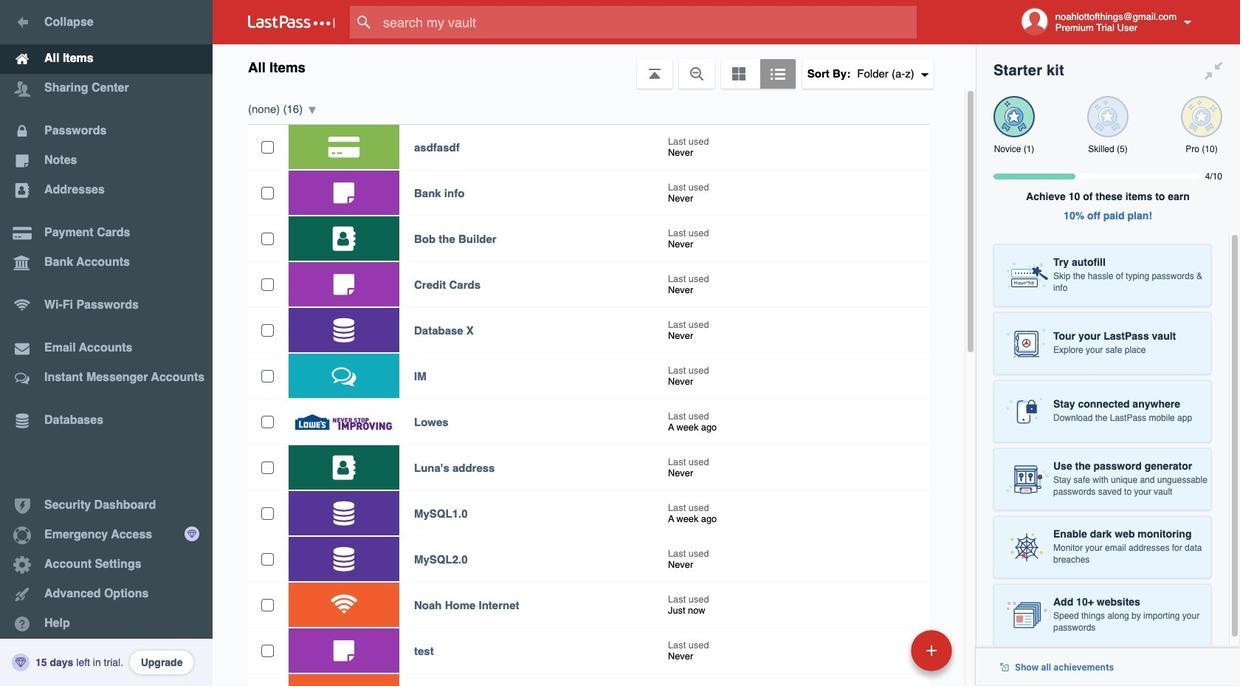 Task type: describe. For each thing, give the bounding box(es) containing it.
new item navigation
[[810, 626, 962, 686]]

Search search field
[[350, 6, 940, 38]]

search my vault text field
[[350, 6, 940, 38]]



Task type: vqa. For each thing, say whether or not it's contained in the screenshot.
search my vault text box
yes



Task type: locate. For each thing, give the bounding box(es) containing it.
lastpass image
[[248, 16, 335, 29]]

new item element
[[810, 629, 958, 671]]

vault options navigation
[[213, 44, 976, 89]]

main navigation navigation
[[0, 0, 213, 686]]



